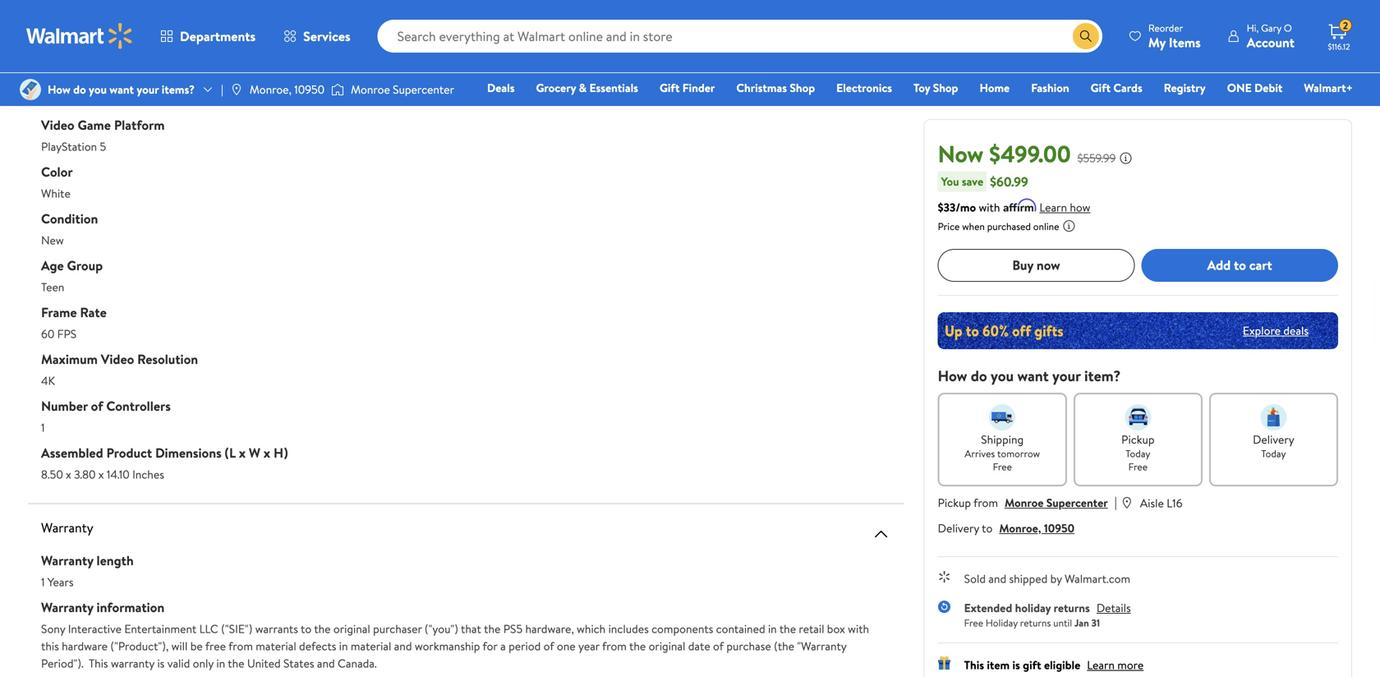 Task type: vqa. For each thing, say whether or not it's contained in the screenshot.


Task type: locate. For each thing, give the bounding box(es) containing it.
maximum
[[41, 350, 98, 368]]

0 horizontal spatial free
[[965, 616, 984, 630]]

shipping
[[982, 431, 1024, 447]]

1 shop from the left
[[790, 80, 816, 96]]

1 horizontal spatial |
[[1115, 493, 1118, 511]]

pickup inside the pickup from monroe supercenter |
[[938, 495, 972, 511]]

0 horizontal spatial is
[[157, 656, 165, 672]]

free down shipping
[[993, 460, 1013, 474]]

0 vertical spatial to
[[1235, 256, 1247, 274]]

monroe up the monroe, 10950 button
[[1005, 495, 1044, 511]]

0 vertical spatial your
[[137, 81, 159, 97]]

1 horizontal spatial  image
[[331, 81, 345, 98]]

to down the pickup from monroe supercenter |
[[982, 520, 993, 536]]

the left united at the left bottom of page
[[228, 656, 245, 672]]

items
[[1170, 33, 1202, 51]]

with up price when purchased online
[[979, 199, 1001, 215]]

will
[[171, 638, 188, 654]]

1 horizontal spatial material
[[351, 638, 392, 654]]

gift for gift cards
[[1091, 80, 1111, 96]]

10950
[[294, 81, 325, 97], [1045, 520, 1075, 536]]

0 horizontal spatial pickup
[[938, 495, 972, 511]]

today for delivery
[[1262, 447, 1287, 461]]

add to cart
[[1208, 256, 1273, 274]]

supercenter left deals link
[[393, 81, 454, 97]]

do for how do you want your item?
[[971, 366, 988, 386]]

1 horizontal spatial gift
[[1091, 80, 1111, 96]]

2 horizontal spatial free
[[1129, 460, 1148, 474]]

1 left 'years'
[[41, 574, 45, 590]]

explore deals
[[1244, 323, 1309, 339]]

this hardware
[[41, 638, 108, 654]]

to left cart
[[1235, 256, 1247, 274]]

2 horizontal spatial to
[[1235, 256, 1247, 274]]

1 vertical spatial 10950
[[1045, 520, 1075, 536]]

1 material from the left
[[256, 638, 296, 654]]

monroe, down services "popup button"
[[250, 81, 292, 97]]

screen
[[41, 69, 80, 87]]

how do you want your item?
[[938, 366, 1121, 386]]

learn up online
[[1040, 199, 1068, 215]]

do for how do you want your items?
[[73, 81, 86, 97]]

your left item?
[[1053, 366, 1081, 386]]

date
[[689, 638, 711, 654]]

reorder
[[1149, 21, 1184, 35]]

1 horizontal spatial original
[[649, 638, 686, 654]]

1 horizontal spatial your
[[1053, 366, 1081, 386]]

0 horizontal spatial from
[[229, 638, 253, 654]]

in
[[51, 92, 60, 108], [769, 621, 777, 637], [339, 638, 348, 654], [217, 656, 225, 672]]

0 horizontal spatial monroe,
[[250, 81, 292, 97]]

period
[[509, 638, 541, 654]]

you for how do you want your item?
[[991, 366, 1014, 386]]

0 horizontal spatial do
[[73, 81, 86, 97]]

1 vertical spatial to
[[982, 520, 993, 536]]

 image
[[331, 81, 345, 98], [230, 83, 243, 96]]

0 vertical spatial |
[[221, 81, 223, 97]]

intent image for delivery image
[[1261, 404, 1288, 431]]

1 horizontal spatial delivery
[[1254, 431, 1295, 447]]

the up (the
[[780, 621, 797, 637]]

monroe supercenter button
[[1005, 495, 1109, 511]]

states
[[284, 656, 314, 672]]

debit
[[1255, 80, 1283, 96]]

dimensions
[[155, 444, 222, 462]]

1 vertical spatial your
[[1053, 366, 1081, 386]]

1 vertical spatial pickup
[[938, 495, 972, 511]]

today inside delivery today
[[1262, 447, 1287, 461]]

1 vertical spatial learn
[[1088, 657, 1115, 673]]

monroe, 10950
[[250, 81, 325, 97]]

1 horizontal spatial and
[[394, 638, 412, 654]]

0 vertical spatial video
[[41, 116, 74, 134]]

how for how do you want your item?
[[938, 366, 968, 386]]

price when purchased online
[[938, 219, 1060, 233]]

size
[[84, 69, 106, 87]]

sony
[[41, 621, 65, 637]]

supercenter
[[393, 81, 454, 97], [1047, 495, 1109, 511]]

to for delivery
[[982, 520, 993, 536]]

monroe, down the pickup from monroe supercenter |
[[1000, 520, 1042, 536]]

toy shop
[[914, 80, 959, 96]]

0 horizontal spatial with
[[848, 621, 870, 637]]

material up canada.
[[351, 638, 392, 654]]

0 horizontal spatial  image
[[230, 83, 243, 96]]

free up aisle
[[1129, 460, 1148, 474]]

free
[[205, 638, 226, 654]]

0 horizontal spatial your
[[137, 81, 159, 97]]

1 vertical spatial warranty
[[41, 552, 93, 570]]

0 vertical spatial 1
[[41, 420, 45, 436]]

0 horizontal spatial learn
[[1040, 199, 1068, 215]]

by
[[1051, 571, 1063, 587]]

of right date
[[714, 638, 724, 654]]

product
[[106, 444, 152, 462]]

gary
[[1262, 21, 1282, 35]]

condition
[[41, 210, 98, 228]]

your
[[137, 81, 159, 97], [1053, 366, 1081, 386]]

0 vertical spatial you
[[89, 81, 107, 97]]

1 gift from the left
[[660, 80, 680, 96]]

returns left "until"
[[1021, 616, 1052, 630]]

from down ("sie")
[[229, 638, 253, 654]]

 image
[[20, 79, 41, 100]]

0 horizontal spatial monroe
[[351, 81, 390, 97]]

0 vertical spatial how
[[48, 81, 71, 97]]

learn how
[[1040, 199, 1091, 215]]

1 vertical spatial do
[[971, 366, 988, 386]]

1 horizontal spatial shop
[[934, 80, 959, 96]]

0 horizontal spatial delivery
[[938, 520, 980, 536]]

1 horizontal spatial monroe
[[1005, 495, 1044, 511]]

0 vertical spatial and
[[989, 571, 1007, 587]]

today down intent image for pickup
[[1126, 447, 1151, 461]]

1 horizontal spatial do
[[971, 366, 988, 386]]

pickup down intent image for pickup
[[1122, 431, 1155, 447]]

learn left more
[[1088, 657, 1115, 673]]

and
[[989, 571, 1007, 587], [394, 638, 412, 654], [317, 656, 335, 672]]

1 vertical spatial how
[[938, 366, 968, 386]]

supercenter up the monroe, 10950 button
[[1047, 495, 1109, 511]]

1 vertical spatial delivery
[[938, 520, 980, 536]]

shop right "toy"
[[934, 80, 959, 96]]

buy
[[1013, 256, 1034, 274]]

gift for gift finder
[[660, 80, 680, 96]]

1 warranty from the top
[[41, 519, 93, 537]]

1 vertical spatial with
[[848, 621, 870, 637]]

0 horizontal spatial shop
[[790, 80, 816, 96]]

14.10
[[107, 466, 130, 483]]

inches
[[132, 466, 164, 483]]

$60.99
[[991, 172, 1029, 190]]

1 vertical spatial supercenter
[[1047, 495, 1109, 511]]

the up defects
[[314, 621, 331, 637]]

0 horizontal spatial want
[[110, 81, 134, 97]]

finder
[[683, 80, 715, 96]]

1 horizontal spatial today
[[1262, 447, 1287, 461]]

2 material from the left
[[351, 638, 392, 654]]

this item is gift eligible learn more
[[965, 657, 1144, 673]]

1 vertical spatial monroe
[[1005, 495, 1044, 511]]

0 horizontal spatial video
[[41, 116, 74, 134]]

now $499.00
[[938, 138, 1072, 170]]

0 vertical spatial warranty
[[41, 519, 93, 537]]

1 horizontal spatial returns
[[1054, 600, 1091, 616]]

you up intent image for shipping
[[991, 366, 1014, 386]]

0 vertical spatial supercenter
[[393, 81, 454, 97]]

do up shipping
[[971, 366, 988, 386]]

0 vertical spatial original
[[334, 621, 371, 637]]

1 vertical spatial and
[[394, 638, 412, 654]]

 image left monroe, 10950
[[230, 83, 243, 96]]

free left holiday
[[965, 616, 984, 630]]

delivery up sold
[[938, 520, 980, 536]]

2 1 from the top
[[41, 574, 45, 590]]

price
[[938, 219, 960, 233]]

1 horizontal spatial 10950
[[1045, 520, 1075, 536]]

1 down number
[[41, 420, 45, 436]]

video right maximum
[[101, 350, 134, 368]]

1 horizontal spatial free
[[993, 460, 1013, 474]]

legal information image
[[1063, 219, 1076, 232]]

fashion
[[1032, 80, 1070, 96]]

2 today from the left
[[1262, 447, 1287, 461]]

 image for monroe, 10950
[[230, 83, 243, 96]]

with right box
[[848, 621, 870, 637]]

playstation
[[41, 139, 97, 155]]

the down includes
[[630, 638, 646, 654]]

reorder my items
[[1149, 21, 1202, 51]]

| right items?
[[221, 81, 223, 97]]

llc
[[199, 621, 219, 637]]

1 vertical spatial want
[[1018, 366, 1049, 386]]

valid
[[167, 656, 190, 672]]

in right 0
[[51, 92, 60, 108]]

1 horizontal spatial pickup
[[1122, 431, 1155, 447]]

and down defects
[[317, 656, 335, 672]]

of right number
[[91, 397, 103, 415]]

video up playstation
[[41, 116, 74, 134]]

resolution
[[137, 350, 198, 368]]

walmart.com
[[1065, 571, 1131, 587]]

2 gift from the left
[[1091, 80, 1111, 96]]

with
[[979, 199, 1001, 215], [848, 621, 870, 637]]

want right size
[[110, 81, 134, 97]]

want left item?
[[1018, 366, 1049, 386]]

is left gift
[[1013, 657, 1021, 673]]

 image right monroe, 10950
[[331, 81, 345, 98]]

Walmart Site-Wide search field
[[378, 20, 1103, 53]]

1 horizontal spatial supercenter
[[1047, 495, 1109, 511]]

31
[[1092, 616, 1101, 630]]

free inside pickup today free
[[1129, 460, 1148, 474]]

0 vertical spatial learn
[[1040, 199, 1068, 215]]

gift left "finder"
[[660, 80, 680, 96]]

hi, gary o account
[[1248, 21, 1295, 51]]

1 horizontal spatial monroe,
[[1000, 520, 1042, 536]]

from
[[974, 495, 999, 511], [229, 638, 253, 654], [603, 638, 627, 654]]

in up canada.
[[339, 638, 348, 654]]

purchase
[[727, 638, 772, 654]]

today
[[1126, 447, 1151, 461], [1262, 447, 1287, 461]]

online
[[1034, 219, 1060, 233]]

material down warrants
[[256, 638, 296, 654]]

intent image for shipping image
[[990, 404, 1016, 431]]

$33/mo
[[938, 199, 977, 215]]

(l
[[225, 444, 236, 462]]

of inside processor speed 3.5 ghz screen size 0 in video game platform playstation 5 color white condition new age group teen frame rate 60 fps maximum video resolution 4k number of controllers 1 assembled product dimensions (l x w x h) 8.50 x 3.80 x 14.10 inches
[[91, 397, 103, 415]]

0 vertical spatial delivery
[[1254, 431, 1295, 447]]

0 horizontal spatial how
[[48, 81, 71, 97]]

1 horizontal spatial video
[[101, 350, 134, 368]]

warranty image
[[872, 524, 892, 544]]

until
[[1054, 616, 1073, 630]]

0 vertical spatial monroe
[[351, 81, 390, 97]]

1 horizontal spatial learn
[[1088, 657, 1115, 673]]

0 vertical spatial do
[[73, 81, 86, 97]]

 image for monroe supercenter
[[331, 81, 345, 98]]

1 horizontal spatial to
[[982, 520, 993, 536]]

1 horizontal spatial how
[[938, 366, 968, 386]]

0 horizontal spatial you
[[89, 81, 107, 97]]

delivery
[[1254, 431, 1295, 447], [938, 520, 980, 536]]

0 horizontal spatial material
[[256, 638, 296, 654]]

today inside pickup today free
[[1126, 447, 1151, 461]]

extended
[[965, 600, 1013, 616]]

1 horizontal spatial is
[[1013, 657, 1021, 673]]

0 horizontal spatial gift
[[660, 80, 680, 96]]

only
[[193, 656, 214, 672]]

1 vertical spatial monroe,
[[1000, 520, 1042, 536]]

one
[[1228, 80, 1253, 96]]

today down intent image for delivery
[[1262, 447, 1287, 461]]

from up delivery to monroe, 10950 on the bottom right
[[974, 495, 999, 511]]

0 vertical spatial want
[[110, 81, 134, 97]]

1 vertical spatial you
[[991, 366, 1014, 386]]

pickup from monroe supercenter |
[[938, 493, 1118, 511]]

0 horizontal spatial to
[[301, 621, 312, 637]]

1 horizontal spatial you
[[991, 366, 1014, 386]]

delivery down intent image for delivery
[[1254, 431, 1295, 447]]

details button
[[1097, 600, 1132, 616]]

w
[[249, 444, 261, 462]]

returns left 31
[[1054, 600, 1091, 616]]

to inside button
[[1235, 256, 1247, 274]]

and down purchaser
[[394, 638, 412, 654]]

how
[[48, 81, 71, 97], [938, 366, 968, 386]]

2 vertical spatial to
[[301, 621, 312, 637]]

1 1 from the top
[[41, 420, 45, 436]]

x right 3.80
[[99, 466, 104, 483]]

your left items?
[[137, 81, 159, 97]]

box
[[828, 621, 846, 637]]

to up defects
[[301, 621, 312, 637]]

pickup
[[1122, 431, 1155, 447], [938, 495, 972, 511]]

10950 down monroe supercenter button at the bottom of the page
[[1045, 520, 1075, 536]]

10950 down services "popup button"
[[294, 81, 325, 97]]

1 inside processor speed 3.5 ghz screen size 0 in video game platform playstation 5 color white condition new age group teen frame rate 60 fps maximum video resolution 4k number of controllers 1 assembled product dimensions (l x w x h) 8.50 x 3.80 x 14.10 inches
[[41, 420, 45, 436]]

pickup for pickup from monroe supercenter |
[[938, 495, 972, 511]]

gift left the cards
[[1091, 80, 1111, 96]]

shop inside christmas shop link
[[790, 80, 816, 96]]

2 vertical spatial warranty
[[41, 598, 93, 617]]

free inside shipping arrives tomorrow free
[[993, 460, 1013, 474]]

is left 'valid'
[[157, 656, 165, 672]]

how for how do you want your items?
[[48, 81, 71, 97]]

0 vertical spatial pickup
[[1122, 431, 1155, 447]]

x right "w"
[[264, 444, 271, 462]]

2 warranty from the top
[[41, 552, 93, 570]]

0 horizontal spatial original
[[334, 621, 371, 637]]

do right 0
[[73, 81, 86, 97]]

shipped
[[1010, 571, 1048, 587]]

and right sold
[[989, 571, 1007, 587]]

| left aisle
[[1115, 493, 1118, 511]]

0 horizontal spatial and
[[317, 656, 335, 672]]

components
[[652, 621, 714, 637]]

0 horizontal spatial 10950
[[294, 81, 325, 97]]

from down includes
[[603, 638, 627, 654]]

up to sixty percent off deals. shop now. image
[[938, 312, 1339, 349]]

learn more button
[[1088, 657, 1144, 673]]

0 horizontal spatial today
[[1126, 447, 1151, 461]]

0 horizontal spatial of
[[91, 397, 103, 415]]

information
[[97, 598, 165, 617]]

you up game
[[89, 81, 107, 97]]

shop right christmas
[[790, 80, 816, 96]]

2 horizontal spatial from
[[974, 495, 999, 511]]

pickup down the arrives
[[938, 495, 972, 511]]

2 shop from the left
[[934, 80, 959, 96]]

shipping arrives tomorrow free
[[965, 431, 1041, 474]]

1 today from the left
[[1126, 447, 1151, 461]]

original down components on the bottom
[[649, 638, 686, 654]]

$116.12
[[1329, 41, 1351, 52]]

toy
[[914, 80, 931, 96]]

delivery for today
[[1254, 431, 1295, 447]]

0 horizontal spatial |
[[221, 81, 223, 97]]

shop inside the toy shop link
[[934, 80, 959, 96]]

of down hardware,
[[544, 638, 554, 654]]

monroe inside the pickup from monroe supercenter |
[[1005, 495, 1044, 511]]

monroe down services "popup button"
[[351, 81, 390, 97]]

original up canada.
[[334, 621, 371, 637]]

0 vertical spatial with
[[979, 199, 1001, 215]]

free inside the extended holiday returns details free holiday returns until jan 31
[[965, 616, 984, 630]]



Task type: describe. For each thing, give the bounding box(es) containing it.
buy now button
[[938, 249, 1135, 282]]

today for pickup
[[1126, 447, 1151, 461]]

arrives
[[965, 447, 996, 461]]

controllers
[[106, 397, 171, 415]]

teen
[[41, 279, 64, 295]]

hardware,
[[526, 621, 574, 637]]

search icon image
[[1080, 30, 1093, 43]]

items?
[[162, 81, 195, 97]]

shop for christmas shop
[[790, 80, 816, 96]]

1 vertical spatial original
[[649, 638, 686, 654]]

2 horizontal spatial and
[[989, 571, 1007, 587]]

how
[[1071, 199, 1091, 215]]

0 vertical spatial monroe,
[[250, 81, 292, 97]]

hi,
[[1248, 21, 1260, 35]]

christmas
[[737, 80, 787, 96]]

explore
[[1244, 323, 1282, 339]]

essentials
[[590, 80, 639, 96]]

services button
[[270, 16, 365, 56]]

sold
[[965, 571, 986, 587]]

2 horizontal spatial of
[[714, 638, 724, 654]]

ghz
[[58, 45, 80, 61]]

1 inside warranty length 1 years warranty information sony interactive entertainment llc ("sie") warrants to the original purchaser ("you") that the ps5 hardware, which includes components contained in the retail box with this hardware ("product"), will be free from material defects in material and workmanship for a period of one year from the original date of purchase (the "warranty period").  this warranty is valid only in the united states and canada.
[[41, 574, 45, 590]]

services
[[303, 27, 351, 45]]

with inside warranty length 1 years warranty information sony interactive entertainment llc ("sie") warrants to the original purchaser ("you") that the ps5 hardware, which includes components contained in the retail box with this hardware ("product"), will be free from material defects in material and workmanship for a period of one year from the original date of purchase (the "warranty period").  this warranty is valid only in the united states and canada.
[[848, 621, 870, 637]]

your for items?
[[137, 81, 159, 97]]

to inside warranty length 1 years warranty information sony interactive entertainment llc ("sie") warrants to the original purchaser ("you") that the ps5 hardware, which includes components contained in the retail box with this hardware ("product"), will be free from material defects in material and workmanship for a period of one year from the original date of purchase (the "warranty period").  this warranty is valid only in the united states and canada.
[[301, 621, 312, 637]]

cards
[[1114, 80, 1143, 96]]

this warranty
[[89, 656, 155, 672]]

when
[[963, 219, 985, 233]]

holiday
[[1016, 600, 1052, 616]]

("sie")
[[221, 621, 253, 637]]

workmanship
[[415, 638, 480, 654]]

("product"),
[[110, 638, 169, 654]]

warranty for warranty length 1 years warranty information sony interactive entertainment llc ("sie") warrants to the original purchaser ("you") that the ps5 hardware, which includes components contained in the retail box with this hardware ("product"), will be free from material defects in material and workmanship for a period of one year from the original date of purchase (the "warranty period").  this warranty is valid only in the united states and canada.
[[41, 552, 93, 570]]

you for how do you want your items?
[[89, 81, 107, 97]]

4k
[[41, 373, 55, 389]]

defects
[[299, 638, 337, 654]]

now
[[938, 138, 984, 170]]

x right (l
[[239, 444, 246, 462]]

delivery today
[[1254, 431, 1295, 461]]

supercenter inside the pickup from monroe supercenter |
[[1047, 495, 1109, 511]]

warranty for warranty
[[41, 519, 93, 537]]

3 warranty from the top
[[41, 598, 93, 617]]

processor speed 3.5 ghz screen size 0 in video game platform playstation 5 color white condition new age group teen frame rate 60 fps maximum video resolution 4k number of controllers 1 assembled product dimensions (l x w x h) 8.50 x 3.80 x 14.10 inches
[[41, 22, 288, 483]]

in inside processor speed 3.5 ghz screen size 0 in video game platform playstation 5 color white condition new age group teen frame rate 60 fps maximum video resolution 4k number of controllers 1 assembled product dimensions (l x w x h) 8.50 x 3.80 x 14.10 inches
[[51, 92, 60, 108]]

tomorrow
[[998, 447, 1041, 461]]

1 horizontal spatial of
[[544, 638, 554, 654]]

walmart image
[[26, 23, 133, 49]]

group
[[67, 256, 103, 275]]

this
[[965, 657, 985, 673]]

pickup today free
[[1122, 431, 1155, 474]]

2 vertical spatial and
[[317, 656, 335, 672]]

learn more about strikethrough prices image
[[1120, 151, 1133, 165]]

gift cards
[[1091, 80, 1143, 96]]

holiday
[[986, 616, 1018, 630]]

grocery
[[536, 80, 576, 96]]

christmas shop link
[[729, 79, 823, 97]]

gifting made easy image
[[938, 657, 952, 670]]

departments button
[[146, 16, 270, 56]]

electronics link
[[830, 79, 900, 97]]

1 horizontal spatial with
[[979, 199, 1001, 215]]

0 horizontal spatial returns
[[1021, 616, 1052, 630]]

"warranty
[[798, 638, 847, 654]]

("you")
[[425, 621, 459, 637]]

learn inside learn how button
[[1040, 199, 1068, 215]]

want for items?
[[110, 81, 134, 97]]

walmart+
[[1305, 80, 1354, 96]]

entertainment
[[124, 621, 197, 637]]

h)
[[274, 444, 288, 462]]

grocery & essentials link
[[529, 79, 646, 97]]

year
[[579, 638, 600, 654]]

your for item?
[[1053, 366, 1081, 386]]

x left 3.80
[[66, 466, 71, 483]]

united
[[247, 656, 281, 672]]

includes
[[609, 621, 649, 637]]

1 vertical spatial video
[[101, 350, 134, 368]]

one
[[557, 638, 576, 654]]

fashion link
[[1024, 79, 1077, 97]]

delivery for to
[[938, 520, 980, 536]]

shop for toy shop
[[934, 80, 959, 96]]

0 vertical spatial 10950
[[294, 81, 325, 97]]

2
[[1344, 19, 1349, 33]]

0 horizontal spatial supercenter
[[393, 81, 454, 97]]

in up (the
[[769, 621, 777, 637]]

buy now
[[1013, 256, 1061, 274]]

for a
[[483, 638, 506, 654]]

platform
[[114, 116, 165, 134]]

gift finder
[[660, 80, 715, 96]]

interactive
[[68, 621, 122, 637]]

Search search field
[[378, 20, 1103, 53]]

deals link
[[480, 79, 522, 97]]

you save $60.99
[[942, 172, 1029, 190]]

from inside the pickup from monroe supercenter |
[[974, 495, 999, 511]]

white
[[41, 185, 71, 201]]

grocery & essentials
[[536, 80, 639, 96]]

item?
[[1085, 366, 1121, 386]]

$499.00
[[990, 138, 1072, 170]]

is inside warranty length 1 years warranty information sony interactive entertainment llc ("sie") warrants to the original purchaser ("you") that the ps5 hardware, which includes components contained in the retail box with this hardware ("product"), will be free from material defects in material and workmanship for a period of one year from the original date of purchase (the "warranty period").  this warranty is valid only in the united states and canada.
[[157, 656, 165, 672]]

want for item?
[[1018, 366, 1049, 386]]

jan
[[1075, 616, 1090, 630]]

learn how button
[[1040, 199, 1091, 216]]

monroe supercenter
[[351, 81, 454, 97]]

in right "only"
[[217, 656, 225, 672]]

purchased
[[988, 219, 1032, 233]]

aisle
[[1141, 495, 1165, 511]]

warrants
[[255, 621, 298, 637]]

1 horizontal spatial from
[[603, 638, 627, 654]]

extended holiday returns details free holiday returns until jan 31
[[965, 600, 1132, 630]]

to for add
[[1235, 256, 1247, 274]]

sold and shipped by walmart.com
[[965, 571, 1131, 587]]

now
[[1037, 256, 1061, 274]]

pickup for pickup today free
[[1122, 431, 1155, 447]]

5
[[100, 139, 106, 155]]

assembled
[[41, 444, 103, 462]]

intent image for pickup image
[[1126, 404, 1152, 431]]

affirm image
[[1004, 198, 1037, 211]]

new
[[41, 232, 64, 248]]

cart
[[1250, 256, 1273, 274]]

item
[[988, 657, 1010, 673]]

frame
[[41, 303, 77, 321]]

game
[[78, 116, 111, 134]]

delivery to monroe, 10950
[[938, 520, 1075, 536]]

home
[[980, 80, 1010, 96]]



